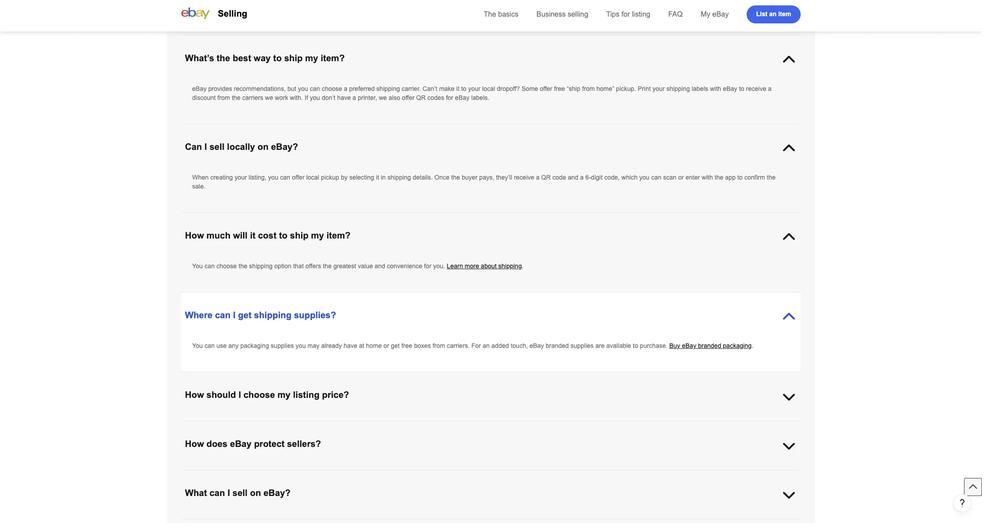 Task type: describe. For each thing, give the bounding box(es) containing it.
your up labels.
[[469, 85, 481, 92]]

do,
[[441, 471, 450, 478]]

i for sell
[[228, 488, 230, 498]]

can't
[[423, 85, 438, 92]]

may
[[308, 342, 320, 350]]

2 vertical spatial for
[[424, 263, 432, 270]]

when inside the 'when creating your listing, you can offer local pickup by selecting it in shipping details. once the buyer pays, they'll receive a qr code and a 6-digit code, which you can scan or enter with the app to confirm the sale.'
[[192, 174, 209, 181]]

0 horizontal spatial learn
[[447, 263, 463, 270]]

way
[[254, 53, 271, 63]]

you.
[[434, 263, 445, 270]]

i right can
[[205, 142, 207, 152]]

learn more about shipping link
[[447, 263, 522, 270]]

selling
[[568, 10, 589, 18]]

qr inside ebay provides recommendations, but you can choose a preferred shipping carrier. can't make it to your local dropoff? some offer free "ship from home" pickup. print your shipping labels with ebay to receive a discount from the carriers we work with. if you don't have a printer, we also offer qr codes for ebay labels.
[[417, 94, 426, 101]]

the inside ebay provides recommendations, but you can choose a preferred shipping carrier. can't make it to your local dropoff? some offer free "ship from home" pickup. print your shipping labels with ebay to receive a discount from the carriers we work with. if you don't have a printer, we also offer qr codes for ebay labels.
[[232, 94, 241, 101]]

you can use any packaging supplies you may already have at home or get free boxes from carriers. for an added touch, ebay branded supplies are available to purchase. buy ebay branded packaging .
[[192, 342, 754, 350]]

can down much
[[205, 263, 215, 270]]

1 vertical spatial my
[[311, 231, 324, 241]]

0 vertical spatial offer
[[540, 85, 553, 92]]

of for the
[[335, 5, 340, 13]]

1 horizontal spatial offer
[[402, 94, 415, 101]]

to right labels on the top of page
[[740, 85, 745, 92]]

can
[[185, 142, 202, 152]]

my ebay link
[[701, 10, 729, 18]]

the basics link
[[484, 10, 519, 18]]

1 vertical spatial about
[[481, 263, 497, 270]]

on for sell
[[250, 488, 261, 498]]

2 vertical spatial free
[[402, 342, 413, 350]]

offer inside the 'when creating your listing, you can offer local pickup by selecting it in shipping details. once the buyer pays, they'll receive a qr code and a 6-digit code, which you can scan or enter with the app to confirm the sale.'
[[292, 174, 305, 181]]

1 vertical spatial sell
[[233, 488, 248, 498]]

how for how does ebay protect sellers?
[[185, 439, 204, 449]]

listing.
[[622, 5, 640, 13]]

carriers.
[[447, 342, 470, 350]]

ebay right buy
[[682, 342, 697, 350]]

some
[[522, 85, 539, 92]]

once inside the 'when creating your listing, you can offer local pickup by selecting it in shipping details. once the buyer pays, they'll receive a qr code and a 6-digit code, which you can scan or enter with the app to confirm the sale.'
[[435, 174, 450, 181]]

touch,
[[511, 342, 528, 350]]

added
[[492, 342, 509, 350]]

details.
[[413, 174, 433, 181]]

sellers?
[[287, 439, 321, 449]]

0 vertical spatial sell
[[210, 142, 225, 152]]

the
[[484, 10, 497, 18]]

1 supplies from the left
[[271, 342, 294, 350]]

business selling link
[[537, 10, 589, 18]]

when creating your listing, you can offer local pickup by selecting it in shipping details. once the buyer pays, they'll receive a qr code and a 6-digit code, which you can scan or enter with the app to confirm the sale.
[[192, 174, 776, 190]]

local inside ebay provides recommendations, but you can choose a preferred shipping carrier. can't make it to your local dropoff? some offer free "ship from home" pickup. print your shipping labels with ebay to receive a discount from the carriers we work with. if you don't have a printer, we also offer qr codes for ebay labels.
[[483, 85, 496, 92]]

at
[[359, 342, 365, 350]]

final
[[352, 5, 364, 13]]

ebay? for can i sell locally on ebay?
[[271, 142, 298, 152]]

0 vertical spatial for
[[622, 10, 630, 18]]

we left work
[[265, 94, 273, 101]]

1 packaging from the left
[[240, 342, 269, 350]]

receive inside ebay provides recommendations, but you can choose a preferred shipping carrier. can't make it to your local dropoff? some offer free "ship from home" pickup. print your shipping labels with ebay to receive a discount from the carriers we work with. if you don't have a printer, we also offer qr codes for ebay labels.
[[747, 85, 767, 92]]

option
[[274, 263, 292, 270]]

they'll
[[496, 174, 513, 181]]

2 vertical spatial more
[[526, 471, 540, 478]]

tips for listing
[[607, 10, 651, 18]]

we
[[192, 471, 202, 478]]

1 horizontal spatial from
[[433, 342, 446, 350]]

and,
[[502, 5, 514, 13]]

home
[[366, 342, 382, 350]]

protect
[[254, 439, 285, 449]]

what can i sell on ebay?
[[185, 488, 291, 498]]

the right offers at the left bottom of page
[[323, 263, 332, 270]]

can down the understand
[[210, 488, 225, 498]]

what's the best way to ship my item?
[[185, 53, 345, 63]]

tips for listing link
[[607, 10, 651, 18]]

ebay? for what can i sell on ebay?
[[264, 488, 291, 498]]

the down will
[[239, 263, 248, 270]]

free for offer
[[555, 85, 565, 92]]

print
[[638, 85, 651, 92]]

2 vertical spatial have
[[462, 471, 475, 478]]

per
[[611, 5, 620, 13]]

don't
[[322, 94, 336, 101]]

tips
[[607, 10, 620, 18]]

your inside the 'when creating your listing, you can offer local pickup by selecting it in shipping details. once the buyer pays, they'll receive a qr code and a 6-digit code, which you can scan or enter with the app to confirm the sale.'
[[235, 174, 247, 181]]

my ebay
[[701, 10, 729, 18]]

can right listing,
[[280, 174, 290, 181]]

work
[[275, 94, 288, 101]]

insertion
[[575, 5, 599, 13]]

2 horizontal spatial are
[[596, 342, 605, 350]]

ebay right labels on the top of page
[[723, 85, 738, 92]]

scan
[[664, 174, 677, 181]]

if
[[305, 94, 308, 101]]

creating
[[211, 174, 233, 181]]

carrier.
[[402, 85, 421, 92]]

0 vertical spatial once
[[192, 5, 207, 13]]

1 vertical spatial from
[[218, 94, 230, 101]]

fee
[[601, 5, 609, 13]]

1 horizontal spatial get
[[391, 342, 400, 350]]

purchase.
[[640, 342, 668, 350]]

provides
[[208, 85, 232, 92]]

can left use
[[205, 342, 215, 350]]

buy
[[670, 342, 681, 350]]

does
[[207, 439, 228, 449]]

already
[[321, 342, 342, 350]]

1 vertical spatial ship
[[290, 231, 309, 241]]

1 horizontal spatial about
[[542, 471, 558, 478]]

with inside the 'when creating your listing, you can offer local pickup by selecting it in shipping details. once the buyer pays, they'll receive a qr code and a 6-digit code, which you can scan or enter with the app to confirm the sale.'
[[702, 174, 713, 181]]

it inside ebay provides recommendations, but you can choose a preferred shipping carrier. can't make it to your local dropoff? some offer free "ship from home" pickup. print your shipping labels with ebay to receive a discount from the carriers we work with. if you don't have a printer, we also offer qr codes for ebay labels.
[[457, 85, 460, 92]]

learn more about seller protection link
[[508, 471, 604, 478]]

of for your
[[336, 471, 341, 478]]

0 vertical spatial are
[[478, 5, 487, 13]]

where
[[185, 310, 213, 320]]

carriers
[[242, 94, 263, 101]]

you left may
[[296, 342, 306, 350]]

basics
[[499, 10, 519, 18]]

as
[[378, 471, 384, 478]]

the basics
[[484, 10, 519, 18]]

they
[[428, 471, 440, 478]]

0 vertical spatial learn
[[642, 5, 658, 13]]

have inside ebay provides recommendations, but you can choose a preferred shipping carrier. can't make it to your local dropoff? some offer free "ship from home" pickup. print your shipping labels with ebay to receive a discount from the carriers we work with. if you don't have a printer, we also offer qr codes for ebay labels.
[[337, 94, 351, 101]]

2 packaging from the left
[[724, 342, 752, 350]]

should
[[207, 390, 236, 400]]

ebay left labels.
[[455, 94, 470, 101]]

boxes
[[414, 342, 431, 350]]

selecting
[[350, 174, 374, 181]]

value
[[358, 263, 373, 270]]

available
[[607, 342, 632, 350]]

preferred
[[349, 85, 375, 92]]

business selling
[[537, 10, 589, 18]]

faq
[[669, 10, 683, 18]]

printer,
[[358, 94, 377, 101]]

best
[[233, 53, 251, 63]]

the left final
[[342, 5, 350, 13]]

0 vertical spatial my
[[305, 53, 318, 63]]

by
[[341, 174, 348, 181]]

list an item link
[[747, 5, 801, 23]]

10-
[[311, 5, 320, 13]]

out
[[325, 471, 334, 478]]

2 vertical spatial my
[[278, 390, 291, 400]]

2 vertical spatial choose
[[244, 390, 275, 400]]

15%
[[320, 5, 333, 13]]

month
[[459, 5, 477, 13]]

it inside the 'when creating your listing, you can offer local pickup by selecting it in shipping details. once the buyer pays, they'll receive a qr code and a 6-digit code, which you can scan or enter with the app to confirm the sale.'
[[376, 174, 379, 181]]

back.
[[491, 471, 506, 478]]

0 vertical spatial ship
[[284, 53, 303, 63]]

qr inside the 'when creating your listing, you can offer local pickup by selecting it in shipping details. once the buyer pays, they'll receive a qr code and a 6-digit code, which you can scan or enter with the app to confirm the sale.'
[[542, 174, 551, 181]]

1 vertical spatial or
[[384, 342, 389, 350]]

item for an
[[779, 10, 792, 17]]

how for how should i choose my listing price?
[[185, 390, 204, 400]]

and inside the 'when creating your listing, you can offer local pickup by selecting it in shipping details. once the buyer pays, they'll receive a qr code and a 6-digit code, which you can scan or enter with the app to confirm the sale.'
[[568, 174, 579, 181]]

to right way
[[273, 53, 282, 63]]

business
[[537, 10, 566, 18]]

1 vertical spatial listing
[[293, 390, 320, 400]]



Task type: vqa. For each thing, say whether or not it's contained in the screenshot.
Account navigation
no



Task type: locate. For each thing, give the bounding box(es) containing it.
0 vertical spatial an
[[770, 10, 777, 17]]

the left best
[[217, 53, 230, 63]]

there's
[[532, 5, 550, 13]]

sale.
[[192, 183, 206, 190]]

2 horizontal spatial from
[[583, 85, 595, 92]]

receive inside the 'when creating your listing, you can offer local pickup by selecting it in shipping details. once the buyer pays, they'll receive a qr code and a 6-digit code, which you can scan or enter with the app to confirm the sale.'
[[514, 174, 535, 181]]

0 vertical spatial it
[[457, 85, 460, 92]]

1 branded from the left
[[546, 342, 569, 350]]

protection
[[576, 471, 604, 478]]

convenience
[[387, 263, 423, 270]]

0 horizontal spatial packaging
[[240, 342, 269, 350]]

0 horizontal spatial listing
[[293, 390, 320, 400]]

1 horizontal spatial learn
[[508, 471, 524, 478]]

0 vertical spatial about
[[676, 5, 691, 13]]

can
[[310, 85, 320, 92], [280, 174, 290, 181], [652, 174, 662, 181], [205, 263, 215, 270], [215, 310, 231, 320], [205, 342, 215, 350], [268, 471, 278, 478], [210, 488, 225, 498]]

your left control
[[343, 471, 355, 478]]

1 horizontal spatial qr
[[542, 174, 551, 181]]

an right list
[[770, 10, 777, 17]]

you right which
[[640, 174, 650, 181]]

you right if
[[310, 94, 320, 101]]

1 vertical spatial item?
[[327, 231, 351, 241]]

free
[[489, 5, 500, 13], [555, 85, 565, 92], [402, 342, 413, 350]]

free for are
[[489, 5, 500, 13]]

cost
[[258, 231, 277, 241]]

1 how from the top
[[185, 231, 204, 241]]

that for it
[[293, 263, 304, 270]]

item right list
[[779, 10, 792, 17]]

digit
[[591, 174, 603, 181]]

once left selling
[[192, 5, 207, 13]]

1 horizontal spatial free
[[489, 5, 500, 13]]

when
[[192, 174, 209, 181], [410, 471, 426, 478]]

0 vertical spatial and
[[568, 174, 579, 181]]

250
[[410, 5, 421, 13]]

code
[[553, 174, 567, 181]]

1 horizontal spatial for
[[446, 94, 454, 101]]

your left listing,
[[235, 174, 247, 181]]

2 horizontal spatial choose
[[322, 85, 342, 92]]

or right scan on the top of the page
[[679, 174, 684, 181]]

charge
[[290, 5, 309, 13]]

but
[[288, 85, 296, 92]]

1 vertical spatial local
[[306, 174, 319, 181]]

also
[[389, 94, 401, 101]]

offer right some
[[540, 85, 553, 92]]

it right "make"
[[457, 85, 460, 92]]

0 horizontal spatial it
[[250, 231, 256, 241]]

can right things
[[268, 471, 278, 478]]

buyer
[[462, 174, 478, 181]]

are
[[478, 5, 487, 13], [596, 342, 605, 350], [315, 471, 324, 478]]

generally
[[263, 5, 288, 13]]

free left boxes
[[402, 342, 413, 350]]

we understand that things can happen that are out of your control as a seller. when they do, we have your back. learn more about seller protection .
[[192, 471, 606, 478]]

how left does
[[185, 439, 204, 449]]

get up any
[[238, 310, 252, 320]]

choose inside ebay provides recommendations, but you can choose a preferred shipping carrier. can't make it to your local dropoff? some offer free "ship from home" pickup. print your shipping labels with ebay to receive a discount from the carriers we work with. if you don't have a printer, we also offer qr codes for ebay labels.
[[322, 85, 342, 92]]

can inside ebay provides recommendations, but you can choose a preferred shipping carrier. can't make it to your local dropoff? some offer free "ship from home" pickup. print your shipping labels with ebay to receive a discount from the carriers we work with. if you don't have a printer, we also offer qr codes for ebay labels.
[[310, 85, 320, 92]]

it right will
[[250, 231, 256, 241]]

ebay?
[[271, 142, 298, 152], [264, 488, 291, 498]]

what
[[185, 488, 207, 498]]

the
[[342, 5, 350, 13], [217, 53, 230, 63], [232, 94, 241, 101], [452, 174, 460, 181], [715, 174, 724, 181], [767, 174, 776, 181], [239, 263, 248, 270], [323, 263, 332, 270]]

1 horizontal spatial receive
[[747, 85, 767, 92]]

0 vertical spatial choose
[[322, 85, 342, 92]]

0 horizontal spatial are
[[315, 471, 324, 478]]

item? up don't
[[321, 53, 345, 63]]

an right for
[[483, 342, 490, 350]]

once your item sells, we generally charge 10-15% of the final value. your first 250 listings each month are free and, after, there's a $0.35 insertion fee per listing. learn more about fees .
[[192, 5, 707, 13]]

1 you from the top
[[192, 263, 203, 270]]

from right boxes
[[433, 342, 446, 350]]

supplies left may
[[271, 342, 294, 350]]

ebay up discount
[[192, 85, 207, 92]]

shipping inside the 'when creating your listing, you can offer local pickup by selecting it in shipping details. once the buyer pays, they'll receive a qr code and a 6-digit code, which you can scan or enter with the app to confirm the sale.'
[[388, 174, 411, 181]]

0 vertical spatial on
[[258, 142, 269, 152]]

to right "make"
[[462, 85, 467, 92]]

0 horizontal spatial local
[[306, 174, 319, 181]]

and right code
[[568, 174, 579, 181]]

your left sells,
[[209, 5, 221, 13]]

1 vertical spatial offer
[[402, 94, 415, 101]]

for
[[472, 342, 481, 350]]

2 vertical spatial how
[[185, 439, 204, 449]]

your right print at the right top of the page
[[653, 85, 665, 92]]

supplies?
[[294, 310, 336, 320]]

or inside the 'when creating your listing, you can offer local pickup by selecting it in shipping details. once the buyer pays, they'll receive a qr code and a 6-digit code, which you can scan or enter with the app to confirm the sale.'
[[679, 174, 684, 181]]

are left available
[[596, 342, 605, 350]]

ebay right does
[[230, 439, 252, 449]]

on for locally
[[258, 142, 269, 152]]

offers
[[306, 263, 321, 270]]

0 vertical spatial have
[[337, 94, 351, 101]]

are right the month
[[478, 5, 487, 13]]

choose down much
[[217, 263, 237, 270]]

with right enter
[[702, 174, 713, 181]]

on right locally
[[258, 142, 269, 152]]

2 horizontal spatial it
[[457, 85, 460, 92]]

happen
[[280, 471, 301, 478]]

0 vertical spatial with
[[711, 85, 722, 92]]

ship
[[284, 53, 303, 63], [290, 231, 309, 241]]

greatest
[[334, 263, 356, 270]]

code,
[[605, 174, 620, 181]]

2 horizontal spatial free
[[555, 85, 565, 92]]

item left sells,
[[223, 5, 235, 13]]

your
[[384, 5, 397, 13]]

choose right should
[[244, 390, 275, 400]]

0 vertical spatial local
[[483, 85, 496, 92]]

3 how from the top
[[185, 439, 204, 449]]

to inside the 'when creating your listing, you can offer local pickup by selecting it in shipping details. once the buyer pays, they'll receive a qr code and a 6-digit code, which you can scan or enter with the app to confirm the sale.'
[[738, 174, 743, 181]]

0 vertical spatial item?
[[321, 53, 345, 63]]

2 horizontal spatial offer
[[540, 85, 553, 92]]

1 vertical spatial qr
[[542, 174, 551, 181]]

where can i get shipping supplies?
[[185, 310, 336, 320]]

to right cost
[[279, 231, 288, 241]]

0 vertical spatial listing
[[632, 10, 651, 18]]

0 vertical spatial ebay?
[[271, 142, 298, 152]]

1 vertical spatial receive
[[514, 174, 535, 181]]

choose
[[322, 85, 342, 92], [217, 263, 237, 270], [244, 390, 275, 400]]

1 vertical spatial have
[[344, 342, 358, 350]]

can left scan on the top of the page
[[652, 174, 662, 181]]

0 horizontal spatial an
[[483, 342, 490, 350]]

once right details.
[[435, 174, 450, 181]]

with.
[[290, 94, 303, 101]]

any
[[229, 342, 239, 350]]

2 supplies from the left
[[571, 342, 594, 350]]

local up labels.
[[483, 85, 496, 92]]

2 vertical spatial learn
[[508, 471, 524, 478]]

0 horizontal spatial get
[[238, 310, 252, 320]]

0 vertical spatial when
[[192, 174, 209, 181]]

for left you.
[[424, 263, 432, 270]]

item? up greatest
[[327, 231, 351, 241]]

0 vertical spatial how
[[185, 231, 204, 241]]

0 vertical spatial you
[[192, 263, 203, 270]]

qr left code
[[542, 174, 551, 181]]

sell down the understand
[[233, 488, 248, 498]]

and right value
[[375, 263, 386, 270]]

1 vertical spatial once
[[435, 174, 450, 181]]

receive
[[747, 85, 767, 92], [514, 174, 535, 181]]

1 vertical spatial free
[[555, 85, 565, 92]]

offer left pickup
[[292, 174, 305, 181]]

app
[[726, 174, 736, 181]]

more right you.
[[465, 263, 479, 270]]

that left offers at the left bottom of page
[[293, 263, 304, 270]]

listing,
[[249, 174, 267, 181]]

confirm
[[745, 174, 766, 181]]

have right don't
[[337, 94, 351, 101]]

0 horizontal spatial choose
[[217, 263, 237, 270]]

1 horizontal spatial choose
[[244, 390, 275, 400]]

we right sells,
[[253, 5, 261, 13]]

1 vertical spatial ebay?
[[264, 488, 291, 498]]

you for where
[[192, 342, 203, 350]]

when up sale.
[[192, 174, 209, 181]]

1 horizontal spatial item
[[779, 10, 792, 17]]

learn right back.
[[508, 471, 524, 478]]

1 horizontal spatial supplies
[[571, 342, 594, 350]]

for down "make"
[[446, 94, 454, 101]]

can right where
[[215, 310, 231, 320]]

your left back.
[[477, 471, 489, 478]]

we right the do,
[[452, 471, 460, 478]]

1 vertical spatial when
[[410, 471, 426, 478]]

that right happen
[[302, 471, 313, 478]]

it left in
[[376, 174, 379, 181]]

on down things
[[250, 488, 261, 498]]

control
[[357, 471, 376, 478]]

2 you from the top
[[192, 342, 203, 350]]

free inside ebay provides recommendations, but you can choose a preferred shipping carrier. can't make it to your local dropoff? some offer free "ship from home" pickup. print your shipping labels with ebay to receive a discount from the carriers we work with. if you don't have a printer, we also offer qr codes for ebay labels.
[[555, 85, 565, 92]]

you
[[192, 263, 203, 270], [192, 342, 203, 350]]

0 horizontal spatial once
[[192, 5, 207, 13]]

0 vertical spatial more
[[659, 5, 674, 13]]

0 vertical spatial from
[[583, 85, 595, 92]]

you up if
[[298, 85, 308, 92]]

qr down can't
[[417, 94, 426, 101]]

you can choose the shipping option that offers the greatest value and convenience for you. learn more about shipping .
[[192, 263, 524, 270]]

2 branded from the left
[[699, 342, 722, 350]]

buy ebay branded packaging link
[[670, 342, 752, 350]]

supplies left available
[[571, 342, 594, 350]]

from right "ship
[[583, 85, 595, 92]]

the left app on the top right of page
[[715, 174, 724, 181]]

we left also
[[379, 94, 387, 101]]

selling
[[218, 9, 248, 18]]

0 horizontal spatial or
[[384, 342, 389, 350]]

0 horizontal spatial about
[[481, 263, 497, 270]]

1 horizontal spatial listing
[[632, 10, 651, 18]]

pickup
[[321, 174, 339, 181]]

1 vertical spatial learn
[[447, 263, 463, 270]]

1 vertical spatial more
[[465, 263, 479, 270]]

2 horizontal spatial learn
[[642, 5, 658, 13]]

offer down carrier.
[[402, 94, 415, 101]]

for right per
[[622, 10, 630, 18]]

1 vertical spatial on
[[250, 488, 261, 498]]

free left and,
[[489, 5, 500, 13]]

free left "ship
[[555, 85, 565, 92]]

1 vertical spatial are
[[596, 342, 605, 350]]

0 horizontal spatial offer
[[292, 174, 305, 181]]

shipping
[[377, 85, 400, 92], [667, 85, 691, 92], [388, 174, 411, 181], [249, 263, 273, 270], [499, 263, 522, 270], [254, 310, 292, 320]]

ship up but
[[284, 53, 303, 63]]

of right 15%
[[335, 5, 340, 13]]

to right app on the top right of page
[[738, 174, 743, 181]]

ebay right my
[[713, 10, 729, 18]]

pickup.
[[617, 85, 637, 92]]

local inside the 'when creating your listing, you can offer local pickup by selecting it in shipping details. once the buyer pays, they'll receive a qr code and a 6-digit code, which you can scan or enter with the app to confirm the sale.'
[[306, 174, 319, 181]]

first
[[398, 5, 409, 13]]

for inside ebay provides recommendations, but you can choose a preferred shipping carrier. can't make it to your local dropoff? some offer free "ship from home" pickup. print your shipping labels with ebay to receive a discount from the carriers we work with. if you don't have a printer, we also offer qr codes for ebay labels.
[[446, 94, 454, 101]]

have left the at
[[344, 342, 358, 350]]

item for your
[[223, 5, 235, 13]]

have right the do,
[[462, 471, 475, 478]]

value.
[[365, 5, 382, 13]]

to right available
[[633, 342, 639, 350]]

much
[[207, 231, 231, 241]]

0 vertical spatial get
[[238, 310, 252, 320]]

you
[[298, 85, 308, 92], [310, 94, 320, 101], [268, 174, 279, 181], [640, 174, 650, 181], [296, 342, 306, 350]]

the right confirm
[[767, 174, 776, 181]]

how should i choose my listing price?
[[185, 390, 349, 400]]

0 horizontal spatial and
[[375, 263, 386, 270]]

0 vertical spatial qr
[[417, 94, 426, 101]]

listings
[[423, 5, 442, 13]]

which
[[622, 174, 638, 181]]

choose up don't
[[322, 85, 342, 92]]

things
[[249, 471, 266, 478]]

from down provides on the left top of the page
[[218, 94, 230, 101]]

recommendations,
[[234, 85, 286, 92]]

0 horizontal spatial item
[[223, 5, 235, 13]]

sell right can
[[210, 142, 225, 152]]

1 vertical spatial it
[[376, 174, 379, 181]]

with right labels on the top of page
[[711, 85, 722, 92]]

local
[[483, 85, 496, 92], [306, 174, 319, 181]]

2 vertical spatial it
[[250, 231, 256, 241]]

0 horizontal spatial free
[[402, 342, 413, 350]]

1 vertical spatial get
[[391, 342, 400, 350]]

local left pickup
[[306, 174, 319, 181]]

listing right per
[[632, 10, 651, 18]]

locally
[[227, 142, 255, 152]]

0 vertical spatial receive
[[747, 85, 767, 92]]

the left buyer
[[452, 174, 460, 181]]

2 horizontal spatial for
[[622, 10, 630, 18]]

with inside ebay provides recommendations, but you can choose a preferred shipping carrier. can't make it to your local dropoff? some offer free "ship from home" pickup. print your shipping labels with ebay to receive a discount from the carriers we work with. if you don't have a printer, we also offer qr codes for ebay labels.
[[711, 85, 722, 92]]

2 how from the top
[[185, 390, 204, 400]]

i for choose
[[239, 390, 241, 400]]

your
[[209, 5, 221, 13], [469, 85, 481, 92], [653, 85, 665, 92], [235, 174, 247, 181], [343, 471, 355, 478], [477, 471, 489, 478]]

of
[[335, 5, 340, 13], [336, 471, 341, 478]]

0 horizontal spatial qr
[[417, 94, 426, 101]]

0 vertical spatial or
[[679, 174, 684, 181]]

0 horizontal spatial supplies
[[271, 342, 294, 350]]

discount
[[192, 94, 216, 101]]

how for how much will it cost to ship my item?
[[185, 231, 204, 241]]

offer
[[540, 85, 553, 92], [402, 94, 415, 101], [292, 174, 305, 181]]

use
[[217, 342, 227, 350]]

my
[[305, 53, 318, 63], [311, 231, 324, 241], [278, 390, 291, 400]]

what's
[[185, 53, 214, 63]]

that left things
[[237, 471, 247, 478]]

1 vertical spatial choose
[[217, 263, 237, 270]]

learn right the listing.
[[642, 5, 658, 13]]

2 vertical spatial from
[[433, 342, 446, 350]]

ebay? down happen
[[264, 488, 291, 498]]

ebay right touch,
[[530, 342, 544, 350]]

2 vertical spatial offer
[[292, 174, 305, 181]]

you right listing,
[[268, 174, 279, 181]]

1 horizontal spatial an
[[770, 10, 777, 17]]

i for get
[[233, 310, 236, 320]]

you for how
[[192, 263, 203, 270]]

faq link
[[669, 10, 683, 18]]

the left carriers
[[232, 94, 241, 101]]

it
[[457, 85, 460, 92], [376, 174, 379, 181], [250, 231, 256, 241]]

price?
[[322, 390, 349, 400]]

seller
[[560, 471, 575, 478]]

more
[[659, 5, 674, 13], [465, 263, 479, 270], [526, 471, 540, 478]]

of right out
[[336, 471, 341, 478]]

in
[[381, 174, 386, 181]]

sells,
[[237, 5, 251, 13]]

1 horizontal spatial sell
[[233, 488, 248, 498]]

0 vertical spatial free
[[489, 5, 500, 13]]

labels
[[692, 85, 709, 92]]

more left fees
[[659, 5, 674, 13]]

an
[[770, 10, 777, 17], [483, 342, 490, 350]]

how does ebay protect sellers?
[[185, 439, 321, 449]]

2 vertical spatial are
[[315, 471, 324, 478]]

1 horizontal spatial and
[[568, 174, 579, 181]]

ebay? right locally
[[271, 142, 298, 152]]

0 horizontal spatial receive
[[514, 174, 535, 181]]

that for protect
[[302, 471, 313, 478]]

listing left price?
[[293, 390, 320, 400]]

help, opens dialogs image
[[959, 499, 968, 508]]



